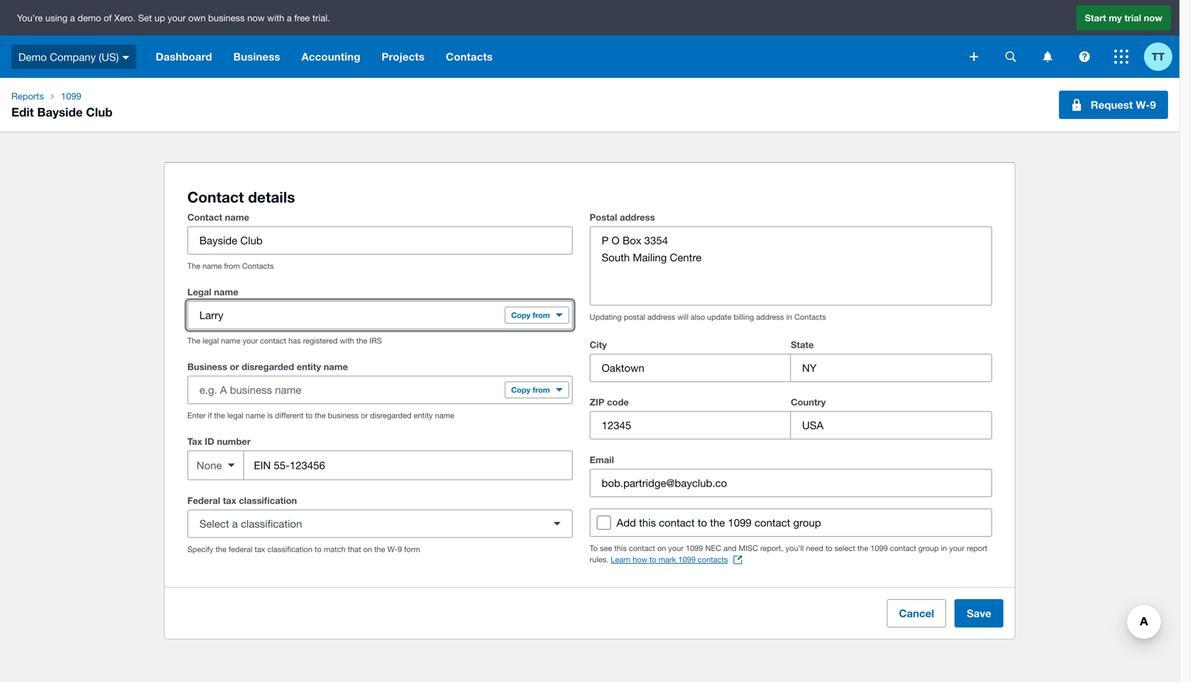 Task type: describe. For each thing, give the bounding box(es) containing it.
0 horizontal spatial on
[[363, 545, 372, 554]]

0 horizontal spatial in
[[786, 312, 792, 322]]

0 vertical spatial this
[[639, 516, 656, 529]]

reports
[[11, 91, 44, 102]]

1099 inside 1099 link
[[61, 91, 81, 102]]

the right if
[[214, 411, 225, 420]]

contact up how
[[629, 544, 655, 553]]

report
[[967, 544, 988, 553]]

tax
[[187, 436, 202, 447]]

a inside popup button
[[232, 518, 238, 530]]

classification for federal tax classification
[[239, 495, 297, 506]]

name left is
[[246, 411, 265, 420]]

need
[[806, 544, 823, 553]]

club
[[86, 105, 113, 119]]

edit
[[11, 105, 34, 119]]

your right up
[[168, 12, 186, 23]]

using
[[45, 12, 68, 23]]

0 horizontal spatial disregarded
[[242, 361, 294, 372]]

Contact name field
[[188, 227, 572, 254]]

contact for contact details
[[187, 188, 244, 206]]

up
[[155, 12, 165, 23]]

number
[[217, 436, 251, 447]]

learn
[[611, 555, 631, 564]]

business button
[[223, 35, 291, 78]]

Postal address text field
[[590, 227, 991, 305]]

projects button
[[371, 35, 435, 78]]

svg image inside demo company (us) popup button
[[122, 56, 129, 59]]

on inside to see this contact on your 1099 nec and misc report, you'll need to select the 1099 contact group in your report rules.
[[657, 544, 666, 553]]

copy from for business or disregarded entity name
[[511, 385, 550, 395]]

group containing zip code
[[590, 394, 992, 440]]

updating postal address will also update billing address in contacts
[[590, 312, 826, 322]]

federal tax classification
[[187, 495, 297, 506]]

demo
[[18, 50, 47, 63]]

my
[[1109, 12, 1122, 23]]

contacts
[[698, 555, 728, 564]]

projects
[[382, 50, 425, 63]]

how
[[633, 555, 647, 564]]

0 vertical spatial group
[[793, 516, 821, 529]]

specify the federal tax classification to match that on the w-9 form
[[187, 545, 420, 554]]

Legal name field
[[188, 302, 499, 329]]

update
[[707, 312, 732, 322]]

add this contact to the 1099 contact group
[[617, 516, 821, 529]]

legal
[[187, 287, 211, 298]]

address right postal
[[620, 212, 655, 223]]

trial
[[1125, 12, 1141, 23]]

your up learn how to mark 1099 contacts link
[[668, 544, 684, 553]]

dashboard link
[[145, 35, 223, 78]]

1 vertical spatial legal
[[227, 411, 244, 420]]

copy from button for business or disregarded entity name
[[505, 381, 569, 399]]

City field
[[590, 355, 790, 381]]

to right the different
[[306, 411, 313, 420]]

email
[[590, 454, 614, 465]]

if
[[208, 411, 212, 420]]

banner containing dashboard
[[0, 0, 1180, 78]]

copy from for legal name
[[511, 311, 550, 320]]

you'll
[[786, 544, 804, 553]]

2 vertical spatial classification
[[267, 545, 313, 554]]

zip
[[590, 397, 605, 408]]

zip code
[[590, 397, 629, 408]]

contact up report,
[[755, 516, 790, 529]]

in inside to see this contact on your 1099 nec and misc report, you'll need to select the 1099 contact group in your report rules.
[[941, 544, 947, 553]]

select a classification button
[[187, 510, 573, 538]]

0 horizontal spatial business
[[208, 12, 245, 23]]

save
[[967, 607, 991, 620]]

of
[[104, 12, 112, 23]]

address right billing
[[756, 312, 784, 322]]

0 vertical spatial from
[[224, 261, 240, 271]]

your left report
[[949, 544, 965, 553]]

the name from contacts
[[187, 261, 274, 271]]

country
[[791, 397, 826, 408]]

1 horizontal spatial svg image
[[1043, 51, 1052, 62]]

w- inside button
[[1136, 98, 1150, 111]]

contact for contact name
[[187, 212, 222, 223]]

cancel
[[899, 607, 934, 620]]

0 vertical spatial legal
[[203, 336, 219, 345]]

to up 'nec'
[[698, 516, 707, 529]]

misc
[[739, 544, 758, 553]]

contacts inside contacts dropdown button
[[446, 50, 493, 63]]

form
[[404, 545, 420, 554]]

demo company (us)
[[18, 50, 119, 63]]

updating
[[590, 312, 622, 322]]

request w-9 button
[[1059, 91, 1168, 119]]

to inside to see this contact on your 1099 nec and misc report, you'll need to select the 1099 contact group in your report rules.
[[826, 544, 832, 553]]

none button
[[188, 451, 244, 480]]

the legal name your contact has registered with the irs
[[187, 336, 382, 345]]

(us)
[[99, 50, 119, 63]]

add
[[617, 516, 636, 529]]

company
[[50, 50, 96, 63]]

postal
[[590, 212, 617, 223]]

1099 link
[[55, 89, 124, 103]]

ZIP code field
[[590, 412, 790, 439]]

from for legal name
[[533, 311, 550, 320]]

to
[[590, 544, 598, 553]]

that
[[348, 545, 361, 554]]

reports link
[[6, 89, 50, 103]]

1099 right select
[[871, 544, 888, 553]]

id
[[205, 436, 214, 447]]

federal
[[187, 495, 220, 506]]

P O Box 3354 South Mailing Centre field
[[590, 226, 992, 306]]

match
[[324, 545, 346, 554]]

tt button
[[1144, 35, 1180, 78]]

rules.
[[590, 555, 609, 564]]

and
[[724, 544, 737, 553]]

set
[[138, 12, 152, 23]]

group containing city
[[590, 336, 992, 382]]

Email field
[[590, 470, 991, 497]]

own
[[188, 12, 206, 23]]

city
[[590, 339, 607, 350]]

the for contact name
[[187, 261, 200, 271]]

the left the irs
[[356, 336, 367, 345]]

registered
[[303, 336, 338, 345]]

the left the federal
[[216, 545, 226, 554]]

contact left has
[[260, 336, 286, 345]]

to see this contact on your 1099 nec and misc report, you'll need to select the 1099 contact group in your report rules.
[[590, 544, 988, 564]]

demo company (us) button
[[0, 35, 145, 78]]

to left match
[[315, 545, 322, 554]]

has
[[288, 336, 301, 345]]

learn how to mark 1099 contacts link
[[611, 555, 742, 564]]

2 horizontal spatial a
[[287, 12, 292, 23]]



Task type: locate. For each thing, give the bounding box(es) containing it.
copy
[[511, 311, 531, 320], [511, 385, 531, 395]]

State field
[[791, 355, 991, 381]]

name down the name from contacts
[[214, 287, 238, 298]]

with left free
[[267, 12, 284, 23]]

enter if the legal name is different to the business or disregarded entity name
[[187, 411, 454, 420]]

details
[[248, 188, 295, 206]]

2 now from the left
[[1144, 12, 1163, 23]]

1 vertical spatial w-
[[387, 545, 398, 554]]

1 horizontal spatial 9
[[1150, 98, 1156, 111]]

1 horizontal spatial this
[[639, 516, 656, 529]]

0 vertical spatial or
[[230, 361, 239, 372]]

or
[[230, 361, 239, 372], [361, 411, 368, 420]]

1 vertical spatial 9
[[398, 545, 402, 554]]

also
[[691, 312, 705, 322]]

0 vertical spatial with
[[267, 12, 284, 23]]

see
[[600, 544, 612, 553]]

the up 'nec'
[[710, 516, 725, 529]]

name up tax id number field
[[435, 411, 454, 420]]

0 horizontal spatial tax
[[223, 495, 236, 506]]

business down business or disregarded entity name 'field'
[[328, 411, 359, 420]]

1 now from the left
[[247, 12, 265, 23]]

legal name
[[187, 287, 238, 298]]

a right using on the top left
[[70, 12, 75, 23]]

now
[[247, 12, 265, 23], [1144, 12, 1163, 23]]

1 copy from from the top
[[511, 311, 550, 320]]

1 vertical spatial entity
[[414, 411, 433, 420]]

0 horizontal spatial now
[[247, 12, 265, 23]]

2 copy from button from the top
[[505, 381, 569, 399]]

learn how to mark 1099 contacts
[[611, 555, 728, 564]]

0 horizontal spatial with
[[267, 12, 284, 23]]

entity down registered at the left of page
[[297, 361, 321, 372]]

0 horizontal spatial a
[[70, 12, 75, 23]]

0 vertical spatial business
[[208, 12, 245, 23]]

1 vertical spatial in
[[941, 544, 947, 553]]

contact up contact name
[[187, 188, 244, 206]]

edit bayside club
[[11, 105, 113, 119]]

0 vertical spatial business
[[233, 50, 280, 63]]

1 vertical spatial tax
[[255, 545, 265, 554]]

9 left form
[[398, 545, 402, 554]]

will
[[677, 312, 689, 322]]

1099 left 'nec'
[[686, 544, 703, 553]]

name up business or disregarded entity name at the left
[[221, 336, 240, 345]]

contact name
[[187, 212, 249, 223]]

name down contact details
[[225, 212, 249, 223]]

0 vertical spatial w-
[[1136, 98, 1150, 111]]

w- left form
[[387, 545, 398, 554]]

a left free
[[287, 12, 292, 23]]

banner
[[0, 0, 1180, 78]]

1099
[[61, 91, 81, 102], [728, 516, 752, 529], [686, 544, 703, 553], [871, 544, 888, 553], [678, 555, 696, 564]]

0 vertical spatial copy from
[[511, 311, 550, 320]]

this inside to see this contact on your 1099 nec and misc report, you'll need to select the 1099 contact group in your report rules.
[[614, 544, 627, 553]]

contacts button
[[435, 35, 503, 78]]

different
[[275, 411, 303, 420]]

1 vertical spatial copy
[[511, 385, 531, 395]]

0 vertical spatial 9
[[1150, 98, 1156, 111]]

0 vertical spatial copy
[[511, 311, 531, 320]]

0 vertical spatial disregarded
[[242, 361, 294, 372]]

this up learn
[[614, 544, 627, 553]]

1 horizontal spatial contacts
[[446, 50, 493, 63]]

1 vertical spatial the
[[187, 336, 200, 345]]

group
[[793, 516, 821, 529], [919, 544, 939, 553]]

in up state at the right of page
[[786, 312, 792, 322]]

your up business or disregarded entity name at the left
[[243, 336, 258, 345]]

contacts right the projects
[[446, 50, 493, 63]]

postal
[[624, 312, 645, 322]]

business for business or disregarded entity name
[[187, 361, 227, 372]]

with inside banner
[[267, 12, 284, 23]]

1 horizontal spatial w-
[[1136, 98, 1150, 111]]

2 copy from from the top
[[511, 385, 550, 395]]

0 vertical spatial group
[[590, 336, 992, 382]]

to right need
[[826, 544, 832, 553]]

1 horizontal spatial with
[[340, 336, 354, 345]]

contact details
[[187, 188, 295, 206]]

contacts down contact name
[[242, 261, 274, 271]]

0 horizontal spatial or
[[230, 361, 239, 372]]

federal
[[229, 545, 252, 554]]

0 vertical spatial the
[[187, 261, 200, 271]]

start my trial now
[[1085, 12, 1163, 23]]

w-
[[1136, 98, 1150, 111], [387, 545, 398, 554]]

tax id number
[[187, 436, 251, 447]]

or down business or disregarded entity name 'field'
[[361, 411, 368, 420]]

1 horizontal spatial or
[[361, 411, 368, 420]]

2 vertical spatial contacts
[[795, 312, 826, 322]]

billing
[[734, 312, 754, 322]]

1 copy from the top
[[511, 311, 531, 320]]

contacts up state at the right of page
[[795, 312, 826, 322]]

1 horizontal spatial tax
[[255, 545, 265, 554]]

0 vertical spatial tax
[[223, 495, 236, 506]]

legal right if
[[227, 411, 244, 420]]

now right trial
[[1144, 12, 1163, 23]]

1 contact from the top
[[187, 188, 244, 206]]

mark
[[659, 555, 676, 564]]

demo
[[78, 12, 101, 23]]

copy for legal name
[[511, 311, 531, 320]]

1099 up edit bayside club
[[61, 91, 81, 102]]

name up business or disregarded entity name 'field'
[[324, 361, 348, 372]]

xero.
[[114, 12, 136, 23]]

1 the from the top
[[187, 261, 200, 271]]

disregarded
[[242, 361, 294, 372], [370, 411, 412, 420]]

1 vertical spatial contact
[[187, 212, 222, 223]]

the right select
[[857, 544, 868, 553]]

1 vertical spatial with
[[340, 336, 354, 345]]

from for business or disregarded entity name
[[533, 385, 550, 395]]

1 copy from button from the top
[[505, 307, 569, 324]]

a right select
[[232, 518, 238, 530]]

classification
[[239, 495, 297, 506], [241, 518, 302, 530], [267, 545, 313, 554]]

classification for select a classification
[[241, 518, 302, 530]]

group
[[590, 336, 992, 382], [590, 394, 992, 440]]

Tax ID number field
[[252, 452, 572, 479]]

0 vertical spatial entity
[[297, 361, 321, 372]]

0 vertical spatial in
[[786, 312, 792, 322]]

copy from
[[511, 311, 550, 320], [511, 385, 550, 395]]

specify
[[187, 545, 213, 554]]

2 copy from the top
[[511, 385, 531, 395]]

1 vertical spatial copy from
[[511, 385, 550, 395]]

9 right request
[[1150, 98, 1156, 111]]

0 horizontal spatial group
[[793, 516, 821, 529]]

1 horizontal spatial legal
[[227, 411, 244, 420]]

select a classification
[[199, 518, 302, 530]]

0 horizontal spatial svg image
[[122, 56, 129, 59]]

0 vertical spatial copy from button
[[505, 307, 569, 324]]

1 horizontal spatial in
[[941, 544, 947, 553]]

0 vertical spatial classification
[[239, 495, 297, 506]]

now up "business" dropdown button
[[247, 12, 265, 23]]

name up legal name
[[203, 261, 222, 271]]

disregarded down the legal name your contact has registered with the irs
[[242, 361, 294, 372]]

copy for business or disregarded entity name
[[511, 385, 531, 395]]

1 horizontal spatial now
[[1144, 12, 1163, 23]]

classification down federal tax classification
[[241, 518, 302, 530]]

or down the legal name your contact has registered with the irs
[[230, 361, 239, 372]]

disregarded down business or disregarded entity name 'field'
[[370, 411, 412, 420]]

0 horizontal spatial contacts
[[242, 261, 274, 271]]

postal address
[[590, 212, 655, 223]]

free
[[294, 12, 310, 23]]

tt
[[1152, 50, 1165, 63]]

tax
[[223, 495, 236, 506], [255, 545, 265, 554]]

contact up learn how to mark 1099 contacts link
[[659, 516, 695, 529]]

contact right select
[[890, 544, 916, 553]]

1099 up misc
[[728, 516, 752, 529]]

2 horizontal spatial contacts
[[795, 312, 826, 322]]

1 vertical spatial contacts
[[242, 261, 274, 271]]

contact down contact details
[[187, 212, 222, 223]]

group up need
[[793, 516, 821, 529]]

to right how
[[650, 555, 657, 564]]

request w-9
[[1091, 98, 1156, 111]]

2 vertical spatial from
[[533, 385, 550, 395]]

business
[[233, 50, 280, 63], [187, 361, 227, 372]]

1 vertical spatial group
[[590, 394, 992, 440]]

1 horizontal spatial on
[[657, 544, 666, 553]]

group inside to see this contact on your 1099 nec and misc report, you'll need to select the 1099 contact group in your report rules.
[[919, 544, 939, 553]]

entity
[[297, 361, 321, 372], [414, 411, 433, 420]]

this
[[639, 516, 656, 529], [614, 544, 627, 553]]

none
[[197, 459, 222, 471]]

irs
[[370, 336, 382, 345]]

1 vertical spatial copy from button
[[505, 381, 569, 399]]

copy from button left zip
[[505, 381, 569, 399]]

2 group from the top
[[590, 394, 992, 440]]

group up email field
[[590, 394, 992, 440]]

1 horizontal spatial business
[[233, 50, 280, 63]]

legal down legal name
[[203, 336, 219, 345]]

2 the from the top
[[187, 336, 200, 345]]

business
[[208, 12, 245, 23], [328, 411, 359, 420]]

a
[[70, 12, 75, 23], [287, 12, 292, 23], [232, 518, 238, 530]]

your
[[168, 12, 186, 23], [243, 336, 258, 345], [668, 544, 684, 553], [949, 544, 965, 553]]

1 vertical spatial or
[[361, 411, 368, 420]]

1 vertical spatial this
[[614, 544, 627, 553]]

business right own
[[208, 12, 245, 23]]

1 horizontal spatial group
[[919, 544, 939, 553]]

tax right federal
[[223, 495, 236, 506]]

0 horizontal spatial entity
[[297, 361, 321, 372]]

on up mark
[[657, 544, 666, 553]]

name
[[225, 212, 249, 223], [203, 261, 222, 271], [214, 287, 238, 298], [221, 336, 240, 345], [324, 361, 348, 372], [246, 411, 265, 420], [435, 411, 454, 420]]

the right the different
[[315, 411, 326, 420]]

2 contact from the top
[[187, 212, 222, 223]]

svg image
[[1043, 51, 1052, 62], [122, 56, 129, 59]]

the inside to see this contact on your 1099 nec and misc report, you'll need to select the 1099 contact group in your report rules.
[[857, 544, 868, 553]]

0 vertical spatial contact
[[187, 188, 244, 206]]

with down legal name field
[[340, 336, 354, 345]]

Business or disregarded entity name field
[[188, 377, 499, 403]]

tax right the federal
[[255, 545, 265, 554]]

dashboard
[[156, 50, 212, 63]]

nec
[[705, 544, 721, 553]]

copy from button for legal name
[[505, 307, 569, 324]]

1 vertical spatial from
[[533, 311, 550, 320]]

1099 right mark
[[678, 555, 696, 564]]

0 horizontal spatial this
[[614, 544, 627, 553]]

classification inside popup button
[[241, 518, 302, 530]]

address
[[620, 212, 655, 223], [647, 312, 675, 322], [756, 312, 784, 322]]

you're using a demo of xero. set up your own business now with a free trial.
[[17, 12, 330, 23]]

contacts
[[446, 50, 493, 63], [242, 261, 274, 271], [795, 312, 826, 322]]

classification up select a classification
[[239, 495, 297, 506]]

group up country
[[590, 336, 992, 382]]

1 vertical spatial disregarded
[[370, 411, 412, 420]]

select
[[199, 518, 229, 530]]

1 horizontal spatial disregarded
[[370, 411, 412, 420]]

request
[[1091, 98, 1133, 111]]

the right that
[[374, 545, 385, 554]]

1 horizontal spatial business
[[328, 411, 359, 420]]

0 horizontal spatial w-
[[387, 545, 398, 554]]

code
[[607, 397, 629, 408]]

legal
[[203, 336, 219, 345], [227, 411, 244, 420]]

svg image
[[1114, 50, 1129, 64], [1006, 51, 1016, 62], [1079, 51, 1090, 62], [970, 52, 978, 61]]

copy from button left updating
[[505, 307, 569, 324]]

1 horizontal spatial a
[[232, 518, 238, 530]]

on right that
[[363, 545, 372, 554]]

1 group from the top
[[590, 336, 992, 382]]

trial.
[[312, 12, 330, 23]]

with
[[267, 12, 284, 23], [340, 336, 354, 345]]

0 horizontal spatial 9
[[398, 545, 402, 554]]

1 horizontal spatial entity
[[414, 411, 433, 420]]

the up legal
[[187, 261, 200, 271]]

Country field
[[791, 412, 991, 439]]

address left will
[[647, 312, 675, 322]]

w- right request
[[1136, 98, 1150, 111]]

copy from button
[[505, 307, 569, 324], [505, 381, 569, 399]]

to
[[306, 411, 313, 420], [698, 516, 707, 529], [826, 544, 832, 553], [315, 545, 322, 554], [650, 555, 657, 564]]

1 vertical spatial classification
[[241, 518, 302, 530]]

1 vertical spatial group
[[919, 544, 939, 553]]

is
[[267, 411, 273, 420]]

cancel button
[[887, 599, 946, 628]]

accounting
[[302, 50, 360, 63]]

0 horizontal spatial business
[[187, 361, 227, 372]]

the down legal
[[187, 336, 200, 345]]

entity up tax id number field
[[414, 411, 433, 420]]

1 vertical spatial business
[[328, 411, 359, 420]]

0 vertical spatial contacts
[[446, 50, 493, 63]]

business inside dropdown button
[[233, 50, 280, 63]]

this right add
[[639, 516, 656, 529]]

group left report
[[919, 544, 939, 553]]

9 inside request w-9 button
[[1150, 98, 1156, 111]]

1 vertical spatial business
[[187, 361, 227, 372]]

the for legal name
[[187, 336, 200, 345]]

classification left match
[[267, 545, 313, 554]]

in left report
[[941, 544, 947, 553]]

save button
[[955, 599, 1004, 628]]

0 horizontal spatial legal
[[203, 336, 219, 345]]

state
[[791, 339, 814, 350]]

select
[[835, 544, 855, 553]]

business or disregarded entity name
[[187, 361, 348, 372]]

business for business
[[233, 50, 280, 63]]



Task type: vqa. For each thing, say whether or not it's contained in the screenshot.
first now
yes



